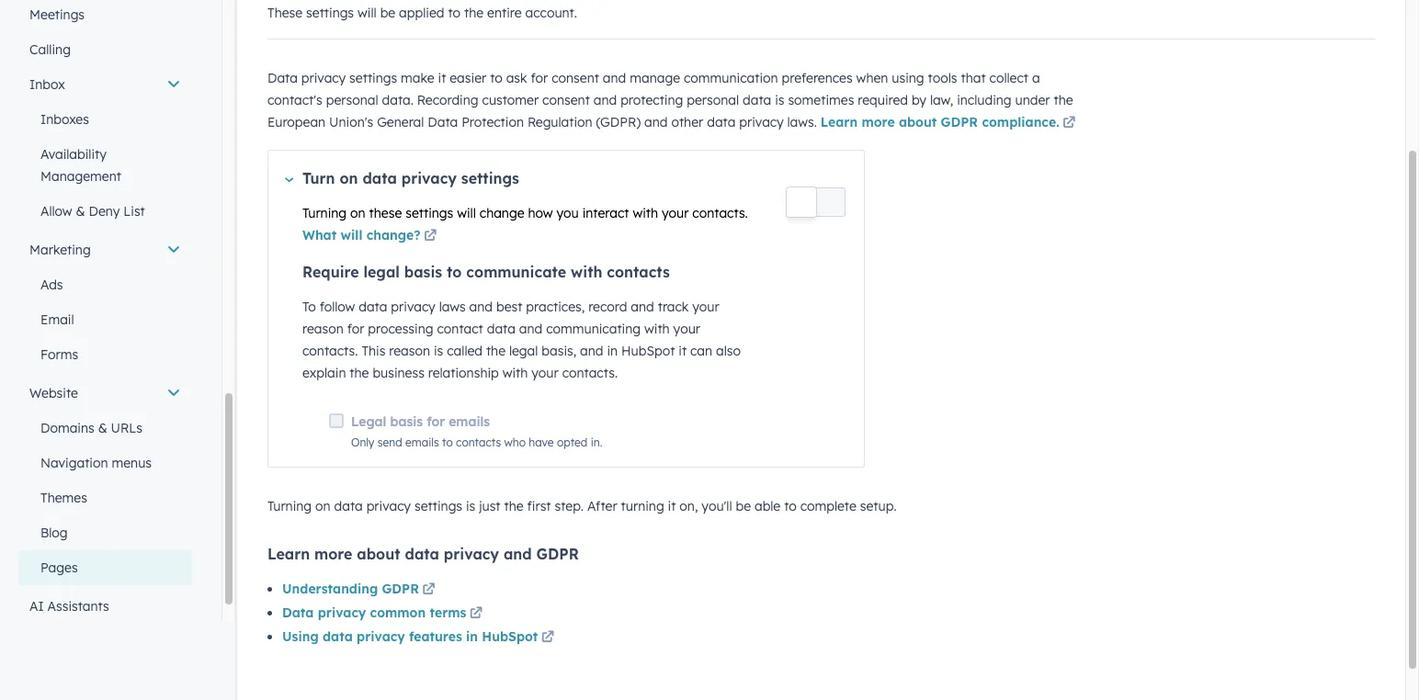 Task type: locate. For each thing, give the bounding box(es) containing it.
0 vertical spatial hubspot
[[621, 343, 675, 359]]

be left applied
[[380, 5, 395, 21]]

2 horizontal spatial it
[[679, 343, 687, 359]]

1 vertical spatial emails
[[405, 436, 439, 449]]

pages
[[40, 560, 78, 576]]

gdpr
[[941, 114, 978, 131], [536, 545, 579, 564], [382, 581, 419, 598]]

link opens in a new window image
[[1063, 113, 1076, 135], [422, 580, 435, 602], [422, 584, 435, 598], [470, 608, 483, 621], [541, 628, 554, 650]]

is left called
[[434, 343, 443, 359]]

0 vertical spatial will
[[358, 5, 377, 21]]

gdpr up common
[[382, 581, 419, 598]]

first
[[527, 498, 551, 515]]

basis
[[404, 263, 442, 281], [390, 414, 423, 430]]

0 horizontal spatial hubspot
[[482, 629, 538, 645]]

relationship
[[428, 365, 499, 381]]

privacy down data privacy common terms link
[[357, 629, 405, 645]]

2 vertical spatial is
[[466, 498, 476, 515]]

1 vertical spatial for
[[347, 321, 364, 337]]

your right interact at left top
[[662, 205, 689, 222]]

learn up understanding
[[268, 545, 310, 564]]

for up the only send emails to contacts who have opted in.
[[427, 414, 445, 430]]

union's
[[329, 114, 373, 131]]

1 vertical spatial on
[[350, 205, 366, 222]]

data up these
[[363, 169, 397, 188]]

contact's
[[268, 92, 322, 108]]

domains
[[40, 420, 94, 437]]

what
[[302, 227, 337, 244]]

ai
[[29, 598, 44, 615]]

with right relationship
[[503, 365, 528, 381]]

0 vertical spatial gdpr
[[941, 114, 978, 131]]

business
[[373, 365, 425, 381]]

1 vertical spatial in
[[466, 629, 478, 645]]

send
[[378, 436, 402, 449]]

data right "other"
[[707, 114, 736, 131]]

0 horizontal spatial learn
[[268, 545, 310, 564]]

email link
[[18, 302, 192, 337]]

0 horizontal spatial reason
[[302, 321, 344, 337]]

this
[[362, 343, 386, 359]]

on up what will change?
[[350, 205, 366, 222]]

0 vertical spatial be
[[380, 5, 395, 21]]

the right 'under'
[[1054, 92, 1073, 108]]

1 vertical spatial gdpr
[[536, 545, 579, 564]]

1 horizontal spatial more
[[862, 114, 895, 131]]

compliance.
[[982, 114, 1060, 131]]

and left best
[[469, 299, 493, 315]]

&
[[76, 203, 85, 220], [98, 420, 107, 437]]

about
[[899, 114, 937, 131], [357, 545, 400, 564]]

including
[[957, 92, 1012, 108]]

for up this
[[347, 321, 364, 337]]

0 vertical spatial contacts
[[607, 263, 670, 281]]

hubspot down track
[[621, 343, 675, 359]]

1 horizontal spatial emails
[[449, 414, 490, 430]]

legal basis for emails
[[351, 414, 490, 430]]

communicating
[[546, 321, 641, 337]]

urls
[[111, 420, 142, 437]]

in down terms
[[466, 629, 478, 645]]

explain
[[302, 365, 346, 381]]

about up understanding gdpr link
[[357, 545, 400, 564]]

1 vertical spatial consent
[[542, 92, 590, 108]]

ask
[[506, 70, 527, 86]]

1 horizontal spatial for
[[427, 414, 445, 430]]

1 horizontal spatial in
[[607, 343, 618, 359]]

hubspot inside to follow data privacy laws and best practices, record and track your reason for processing contact data and communicating with your contacts. this reason is called the legal basis, and in hubspot it can also explain the business relationship with your contacts.
[[621, 343, 675, 359]]

1 horizontal spatial legal
[[509, 343, 538, 359]]

turning on these settings will change how you interact with your contacts.
[[302, 205, 748, 222]]

link opens in a new window image inside understanding gdpr link
[[422, 584, 435, 598]]

basis up laws
[[404, 263, 442, 281]]

personal up union's
[[326, 92, 378, 108]]

0 vertical spatial contacts.
[[692, 205, 748, 222]]

1 vertical spatial it
[[679, 343, 687, 359]]

the left entire
[[464, 5, 484, 21]]

personal down communication
[[687, 92, 739, 108]]

domains & urls
[[40, 420, 142, 437]]

link opens in a new window image inside what will change? link
[[424, 230, 437, 244]]

to up laws
[[447, 263, 462, 281]]

after
[[587, 498, 617, 515]]

you'll
[[702, 498, 732, 515]]

1 vertical spatial hubspot
[[482, 629, 538, 645]]

availability
[[40, 146, 107, 163]]

0 horizontal spatial in
[[466, 629, 478, 645]]

0 vertical spatial is
[[775, 92, 785, 108]]

contacts up 'record'
[[607, 263, 670, 281]]

0 horizontal spatial about
[[357, 545, 400, 564]]

1 vertical spatial is
[[434, 343, 443, 359]]

in.
[[591, 436, 602, 449]]

more up understanding
[[314, 545, 352, 564]]

privacy left laws.
[[739, 114, 784, 131]]

using
[[282, 629, 319, 645]]

gdpr inside understanding gdpr link
[[382, 581, 419, 598]]

1 horizontal spatial &
[[98, 420, 107, 437]]

hubspot right features
[[482, 629, 538, 645]]

navigation
[[40, 455, 108, 472]]

will left applied
[[358, 5, 377, 21]]

when
[[856, 70, 888, 86]]

entire
[[487, 5, 522, 21]]

and left track
[[631, 299, 654, 315]]

be left able at the bottom of page
[[736, 498, 751, 515]]

0 vertical spatial for
[[531, 70, 548, 86]]

2 vertical spatial on
[[315, 498, 331, 515]]

1 horizontal spatial about
[[899, 114, 937, 131]]

more down required
[[862, 114, 895, 131]]

2 horizontal spatial is
[[775, 92, 785, 108]]

on
[[340, 169, 358, 188], [350, 205, 366, 222], [315, 498, 331, 515]]

legal down what will change? link
[[364, 263, 400, 281]]

0 horizontal spatial be
[[380, 5, 395, 21]]

your down basis,
[[532, 365, 559, 381]]

basis,
[[542, 343, 577, 359]]

communication
[[684, 70, 778, 86]]

to
[[448, 5, 461, 21], [490, 70, 503, 86], [447, 263, 462, 281], [442, 436, 453, 449], [784, 498, 797, 515]]

0 vertical spatial emails
[[449, 414, 490, 430]]

data up using
[[282, 605, 314, 621]]

privacy
[[301, 70, 346, 86], [739, 114, 784, 131], [401, 169, 457, 188], [391, 299, 435, 315], [366, 498, 411, 515], [444, 545, 499, 564], [318, 605, 366, 621], [357, 629, 405, 645]]

require
[[302, 263, 359, 281]]

for
[[531, 70, 548, 86], [347, 321, 364, 337], [427, 414, 445, 430]]

data
[[268, 70, 298, 86], [428, 114, 458, 131], [282, 605, 314, 621]]

0 horizontal spatial emails
[[405, 436, 439, 449]]

to left ask
[[490, 70, 503, 86]]

on for turning on these settings will change how you interact with your contacts.
[[350, 205, 366, 222]]

& for domains
[[98, 420, 107, 437]]

to down legal basis for emails
[[442, 436, 453, 449]]

turning for turning on these settings will change how you interact with your contacts.
[[302, 205, 347, 222]]

1 horizontal spatial reason
[[389, 343, 430, 359]]

in down the communicating
[[607, 343, 618, 359]]

0 vertical spatial it
[[438, 70, 446, 86]]

1 vertical spatial will
[[457, 205, 476, 222]]

1 vertical spatial learn
[[268, 545, 310, 564]]

0 vertical spatial more
[[862, 114, 895, 131]]

& left deny
[[76, 203, 85, 220]]

0 vertical spatial data
[[268, 70, 298, 86]]

settings up data. on the top of the page
[[349, 70, 397, 86]]

sometimes
[[788, 92, 854, 108]]

1 horizontal spatial contacts
[[607, 263, 670, 281]]

is left just at the bottom of the page
[[466, 498, 476, 515]]

data up contact's
[[268, 70, 298, 86]]

2 vertical spatial will
[[341, 227, 363, 244]]

the inside data privacy settings make it easier to ask for consent and manage communication preferences when using tools that collect a contact's personal data. recording customer consent and protecting personal data is sometimes required by law, including under the european union's general data protection regulation (gdpr) and other data privacy laws.
[[1054, 92, 1073, 108]]

1 horizontal spatial learn
[[821, 114, 858, 131]]

1 vertical spatial be
[[736, 498, 751, 515]]

learn more about data privacy and gdpr
[[268, 545, 579, 564]]

link opens in a new window image for understanding gdpr
[[422, 580, 435, 602]]

link opens in a new window image inside learn more about gdpr compliance. link
[[1063, 117, 1076, 131]]

data up common
[[405, 545, 439, 564]]

more for learn more about data privacy and gdpr
[[314, 545, 352, 564]]

0 horizontal spatial personal
[[326, 92, 378, 108]]

learn down the sometimes
[[821, 114, 858, 131]]

settings up learn more about data privacy and gdpr at the left bottom
[[415, 498, 462, 515]]

will right what
[[341, 227, 363, 244]]

settings up change
[[461, 169, 519, 188]]

0 horizontal spatial gdpr
[[382, 581, 419, 598]]

privacy inside to follow data privacy laws and best practices, record and track your reason for processing contact data and communicating with your contacts. this reason is called the legal basis, and in hubspot it can also explain the business relationship with your contacts.
[[391, 299, 435, 315]]

2 horizontal spatial gdpr
[[941, 114, 978, 131]]

change
[[480, 205, 525, 222]]

is
[[775, 92, 785, 108], [434, 343, 443, 359], [466, 498, 476, 515]]

on,
[[680, 498, 698, 515]]

1 vertical spatial legal
[[509, 343, 538, 359]]

0 horizontal spatial is
[[434, 343, 443, 359]]

legal inside to follow data privacy laws and best practices, record and track your reason for processing contact data and communicating with your contacts. this reason is called the legal basis, and in hubspot it can also explain the business relationship with your contacts.
[[509, 343, 538, 359]]

the right called
[[486, 343, 506, 359]]

contacts.
[[692, 205, 748, 222], [302, 343, 358, 359], [562, 365, 618, 381]]

with up 'record'
[[571, 263, 602, 281]]

data down best
[[487, 321, 516, 337]]

ai assistants link
[[18, 589, 192, 624]]

your right track
[[692, 299, 720, 315]]

turn on data privacy settings
[[302, 169, 519, 188]]

reason down processing
[[389, 343, 430, 359]]

on right turn
[[340, 169, 358, 188]]

1 vertical spatial more
[[314, 545, 352, 564]]

0 vertical spatial on
[[340, 169, 358, 188]]

gdpr down "law,"
[[941, 114, 978, 131]]

caret image
[[285, 178, 293, 182]]

1 vertical spatial about
[[357, 545, 400, 564]]

2 vertical spatial contacts.
[[562, 365, 618, 381]]

for inside data privacy settings make it easier to ask for consent and manage communication preferences when using tools that collect a contact's personal data. recording customer consent and protecting personal data is sometimes required by law, including under the european union's general data protection regulation (gdpr) and other data privacy laws.
[[531, 70, 548, 86]]

it up recording on the left of page
[[438, 70, 446, 86]]

1 horizontal spatial hubspot
[[621, 343, 675, 359]]

ai assistants
[[29, 598, 109, 615]]

data down recording on the left of page
[[428, 114, 458, 131]]

change?
[[366, 227, 421, 244]]

and down first
[[504, 545, 532, 564]]

learn for learn more about gdpr compliance.
[[821, 114, 858, 131]]

0 vertical spatial in
[[607, 343, 618, 359]]

using data privacy features in hubspot link
[[282, 628, 557, 650]]

0 horizontal spatial more
[[314, 545, 352, 564]]

forms link
[[18, 337, 192, 372]]

is left the sometimes
[[775, 92, 785, 108]]

these
[[369, 205, 402, 222]]

themes
[[40, 490, 87, 507]]

easier
[[450, 70, 487, 86]]

2 vertical spatial data
[[282, 605, 314, 621]]

navigation menus
[[40, 455, 152, 472]]

email
[[40, 312, 74, 328]]

1 horizontal spatial personal
[[687, 92, 739, 108]]

2 vertical spatial gdpr
[[382, 581, 419, 598]]

1 vertical spatial data
[[428, 114, 458, 131]]

be
[[380, 5, 395, 21], [736, 498, 751, 515]]

who
[[504, 436, 526, 449]]

turning
[[621, 498, 664, 515]]

1 vertical spatial &
[[98, 420, 107, 437]]

gdpr down step.
[[536, 545, 579, 564]]

processing
[[368, 321, 433, 337]]

privacy up learn more about data privacy and gdpr at the left bottom
[[366, 498, 411, 515]]

0 horizontal spatial it
[[438, 70, 446, 86]]

& left "urls"
[[98, 420, 107, 437]]

contacts left 'who'
[[456, 436, 501, 449]]

also
[[716, 343, 741, 359]]

0 horizontal spatial &
[[76, 203, 85, 220]]

marketing
[[29, 242, 91, 258]]

and down protecting
[[644, 114, 668, 131]]

1 horizontal spatial it
[[668, 498, 676, 515]]

2 horizontal spatial for
[[531, 70, 548, 86]]

0 vertical spatial &
[[76, 203, 85, 220]]

0 horizontal spatial for
[[347, 321, 364, 337]]

reason
[[302, 321, 344, 337], [389, 343, 430, 359]]

1 horizontal spatial contacts.
[[562, 365, 618, 381]]

hubspot inside using data privacy features in hubspot link
[[482, 629, 538, 645]]

1 personal from the left
[[326, 92, 378, 108]]

recording
[[417, 92, 479, 108]]

0 vertical spatial learn
[[821, 114, 858, 131]]

emails down legal basis for emails
[[405, 436, 439, 449]]

basis up send
[[390, 414, 423, 430]]

for right ask
[[531, 70, 548, 86]]

on up understanding
[[315, 498, 331, 515]]

privacy up processing
[[391, 299, 435, 315]]

0 vertical spatial turning
[[302, 205, 347, 222]]

0 horizontal spatial contacts
[[456, 436, 501, 449]]

these
[[268, 5, 303, 21]]

about down by
[[899, 114, 937, 131]]

1 vertical spatial turning
[[268, 498, 312, 515]]

consent
[[552, 70, 599, 86], [542, 92, 590, 108]]

& for allow
[[76, 203, 85, 220]]

in inside to follow data privacy laws and best practices, record and track your reason for processing contact data and communicating with your contacts. this reason is called the legal basis, and in hubspot it can also explain the business relationship with your contacts.
[[607, 343, 618, 359]]

in
[[607, 343, 618, 359], [466, 629, 478, 645]]

practices,
[[526, 299, 585, 315]]

assistants
[[47, 598, 109, 615]]

it left the can
[[679, 343, 687, 359]]

website
[[29, 385, 78, 402]]

emails
[[449, 414, 490, 430], [405, 436, 439, 449]]

to right applied
[[448, 5, 461, 21]]

link opens in a new window image
[[1063, 117, 1076, 131], [424, 226, 437, 248], [424, 230, 437, 244], [470, 604, 483, 626], [541, 632, 554, 645]]

legal left basis,
[[509, 343, 538, 359]]

link opens in a new window image inside using data privacy features in hubspot link
[[541, 632, 554, 645]]

data privacy common terms
[[282, 605, 466, 621]]

will left change
[[457, 205, 476, 222]]

and down the communicating
[[580, 343, 604, 359]]

0 vertical spatial legal
[[364, 263, 400, 281]]

emails up the only send emails to contacts who have opted in.
[[449, 414, 490, 430]]

1 horizontal spatial be
[[736, 498, 751, 515]]

reason down to
[[302, 321, 344, 337]]

0 vertical spatial about
[[899, 114, 937, 131]]

it left on,
[[668, 498, 676, 515]]

1 vertical spatial contacts.
[[302, 343, 358, 359]]



Task type: describe. For each thing, give the bounding box(es) containing it.
understanding
[[282, 581, 378, 598]]

blog
[[40, 525, 68, 541]]

1 vertical spatial basis
[[390, 414, 423, 430]]

laws.
[[787, 114, 817, 131]]

learn more about gdpr compliance.
[[821, 114, 1060, 131]]

only
[[351, 436, 375, 449]]

data down only
[[334, 498, 363, 515]]

data privacy common terms link
[[282, 604, 486, 626]]

tools
[[928, 70, 957, 86]]

general
[[377, 114, 424, 131]]

only send emails to contacts who have opted in.
[[351, 436, 602, 449]]

communicate
[[466, 263, 566, 281]]

law,
[[930, 92, 954, 108]]

applied
[[399, 5, 444, 21]]

able
[[755, 498, 781, 515]]

forms
[[40, 347, 78, 363]]

data.
[[382, 92, 414, 108]]

and up (gdpr)
[[594, 92, 617, 108]]

0 vertical spatial consent
[[552, 70, 599, 86]]

and down best
[[519, 321, 543, 337]]

allow
[[40, 203, 72, 220]]

turn
[[302, 169, 335, 188]]

interact
[[582, 205, 629, 222]]

on for turn on data privacy settings
[[340, 169, 358, 188]]

your down track
[[673, 321, 701, 337]]

privacy up contact's
[[301, 70, 346, 86]]

the right just at the bottom of the page
[[504, 498, 524, 515]]

for inside to follow data privacy laws and best practices, record and track your reason for processing contact data and communicating with your contacts. this reason is called the legal basis, and in hubspot it can also explain the business relationship with your contacts.
[[347, 321, 364, 337]]

learn for learn more about data privacy and gdpr
[[268, 545, 310, 564]]

settings down turn on data privacy settings
[[406, 205, 453, 222]]

list
[[123, 203, 145, 220]]

what will change? link
[[302, 226, 440, 248]]

link opens in a new window image for what will change?
[[424, 230, 437, 244]]

how
[[528, 205, 553, 222]]

terms
[[430, 605, 466, 621]]

understanding gdpr
[[282, 581, 419, 598]]

using data privacy features in hubspot
[[282, 629, 538, 645]]

1 horizontal spatial is
[[466, 498, 476, 515]]

called
[[447, 343, 483, 359]]

required
[[858, 92, 908, 108]]

allow & deny list
[[40, 203, 145, 220]]

manage
[[630, 70, 680, 86]]

complete
[[800, 498, 857, 515]]

opted
[[557, 436, 588, 449]]

turning on data privacy settings is just the first step. after turning it on, you'll be able to complete setup.
[[268, 498, 897, 515]]

features
[[409, 629, 462, 645]]

more for learn more about gdpr compliance.
[[862, 114, 895, 131]]

1 vertical spatial contacts
[[456, 436, 501, 449]]

to right able at the bottom of page
[[784, 498, 797, 515]]

themes link
[[18, 481, 192, 516]]

it inside data privacy settings make it easier to ask for consent and manage communication preferences when using tools that collect a contact's personal data. recording customer consent and protecting personal data is sometimes required by law, including under the european union's general data protection regulation (gdpr) and other data privacy laws.
[[438, 70, 446, 86]]

track
[[658, 299, 689, 315]]

that
[[961, 70, 986, 86]]

about for data
[[357, 545, 400, 564]]

inboxes link
[[18, 102, 192, 137]]

calling link
[[18, 32, 192, 67]]

2 horizontal spatial contacts.
[[692, 205, 748, 222]]

availability management link
[[18, 137, 192, 194]]

1 vertical spatial reason
[[389, 343, 430, 359]]

data up processing
[[359, 299, 387, 315]]

data for data privacy settings make it easier to ask for consent and manage communication preferences when using tools that collect a contact's personal data. recording customer consent and protecting personal data is sometimes required by law, including under the european union's general data protection regulation (gdpr) and other data privacy laws.
[[268, 70, 298, 86]]

about for gdpr
[[899, 114, 937, 131]]

2 personal from the left
[[687, 92, 739, 108]]

link opens in a new window image for learn more about gdpr compliance.
[[1063, 113, 1076, 135]]

settings inside data privacy settings make it easier to ask for consent and manage communication preferences when using tools that collect a contact's personal data. recording customer consent and protecting personal data is sometimes required by law, including under the european union's general data protection regulation (gdpr) and other data privacy laws.
[[349, 70, 397, 86]]

link opens in a new window image for using data privacy features in hubspot
[[541, 628, 554, 650]]

step.
[[555, 498, 584, 515]]

(gdpr)
[[596, 114, 641, 131]]

management
[[40, 168, 121, 185]]

privacy down understanding gdpr
[[318, 605, 366, 621]]

domains & urls link
[[18, 411, 192, 446]]

privacy up these
[[401, 169, 457, 188]]

2 vertical spatial for
[[427, 414, 445, 430]]

contact
[[437, 321, 483, 337]]

link opens in a new window image for using data privacy features in hubspot
[[541, 632, 554, 645]]

have
[[529, 436, 554, 449]]

0 horizontal spatial legal
[[364, 263, 400, 281]]

settings right these
[[306, 5, 354, 21]]

regulation
[[528, 114, 593, 131]]

marketing button
[[18, 233, 192, 268]]

just
[[479, 498, 501, 515]]

is inside data privacy settings make it easier to ask for consent and manage communication preferences when using tools that collect a contact's personal data. recording customer consent and protecting personal data is sometimes required by law, including under the european union's general data protection regulation (gdpr) and other data privacy laws.
[[775, 92, 785, 108]]

turning for turning on data privacy settings is just the first step. after turning it on, you'll be able to complete setup.
[[268, 498, 312, 515]]

protecting
[[621, 92, 683, 108]]

inbox
[[29, 76, 65, 93]]

blog link
[[18, 516, 192, 551]]

calling
[[29, 41, 71, 58]]

with right interact at left top
[[633, 205, 658, 222]]

best
[[496, 299, 523, 315]]

link opens in a new window image for learn more about gdpr compliance.
[[1063, 117, 1076, 131]]

0 vertical spatial basis
[[404, 263, 442, 281]]

can
[[690, 343, 713, 359]]

ads
[[40, 277, 63, 293]]

other
[[671, 114, 703, 131]]

by
[[912, 92, 927, 108]]

a
[[1032, 70, 1040, 86]]

laws
[[439, 299, 466, 315]]

on for turning on data privacy settings is just the first step. after turning it on, you'll be able to complete setup.
[[315, 498, 331, 515]]

what will change?
[[302, 227, 421, 244]]

is inside to follow data privacy laws and best practices, record and track your reason for processing contact data and communicating with your contacts. this reason is called the legal basis, and in hubspot it can also explain the business relationship with your contacts.
[[434, 343, 443, 359]]

menus
[[112, 455, 152, 472]]

data down communication
[[743, 92, 771, 108]]

collect
[[990, 70, 1029, 86]]

data right using
[[323, 629, 353, 645]]

pages link
[[18, 551, 192, 586]]

2 vertical spatial it
[[668, 498, 676, 515]]

availability management
[[40, 146, 121, 185]]

customer
[[482, 92, 539, 108]]

data privacy settings make it easier to ask for consent and manage communication preferences when using tools that collect a contact's personal data. recording customer consent and protecting personal data is sometimes required by law, including under the european union's general data protection regulation (gdpr) and other data privacy laws.
[[268, 70, 1073, 131]]

website button
[[18, 376, 192, 411]]

0 vertical spatial reason
[[302, 321, 344, 337]]

the down this
[[350, 365, 369, 381]]

privacy down just at the bottom of the page
[[444, 545, 499, 564]]

and left manage
[[603, 70, 626, 86]]

gdpr inside learn more about gdpr compliance. link
[[941, 114, 978, 131]]

european
[[268, 114, 326, 131]]

data for data privacy common terms
[[282, 605, 314, 621]]

1 horizontal spatial gdpr
[[536, 545, 579, 564]]

require legal basis to communicate with contacts
[[302, 263, 670, 281]]

make
[[401, 70, 434, 86]]

0 horizontal spatial contacts.
[[302, 343, 358, 359]]

with down track
[[644, 321, 670, 337]]

to inside data privacy settings make it easier to ask for consent and manage communication preferences when using tools that collect a contact's personal data. recording customer consent and protecting personal data is sometimes required by law, including under the european union's general data protection regulation (gdpr) and other data privacy laws.
[[490, 70, 503, 86]]

it inside to follow data privacy laws and best practices, record and track your reason for processing contact data and communicating with your contacts. this reason is called the legal basis, and in hubspot it can also explain the business relationship with your contacts.
[[679, 343, 687, 359]]

to follow data privacy laws and best practices, record and track your reason for processing contact data and communicating with your contacts. this reason is called the legal basis, and in hubspot it can also explain the business relationship with your contacts.
[[302, 299, 741, 381]]

setup.
[[860, 498, 897, 515]]

navigation menus link
[[18, 446, 192, 481]]

link opens in a new window image inside data privacy common terms link
[[470, 608, 483, 621]]



Task type: vqa. For each thing, say whether or not it's contained in the screenshot.
menu item
no



